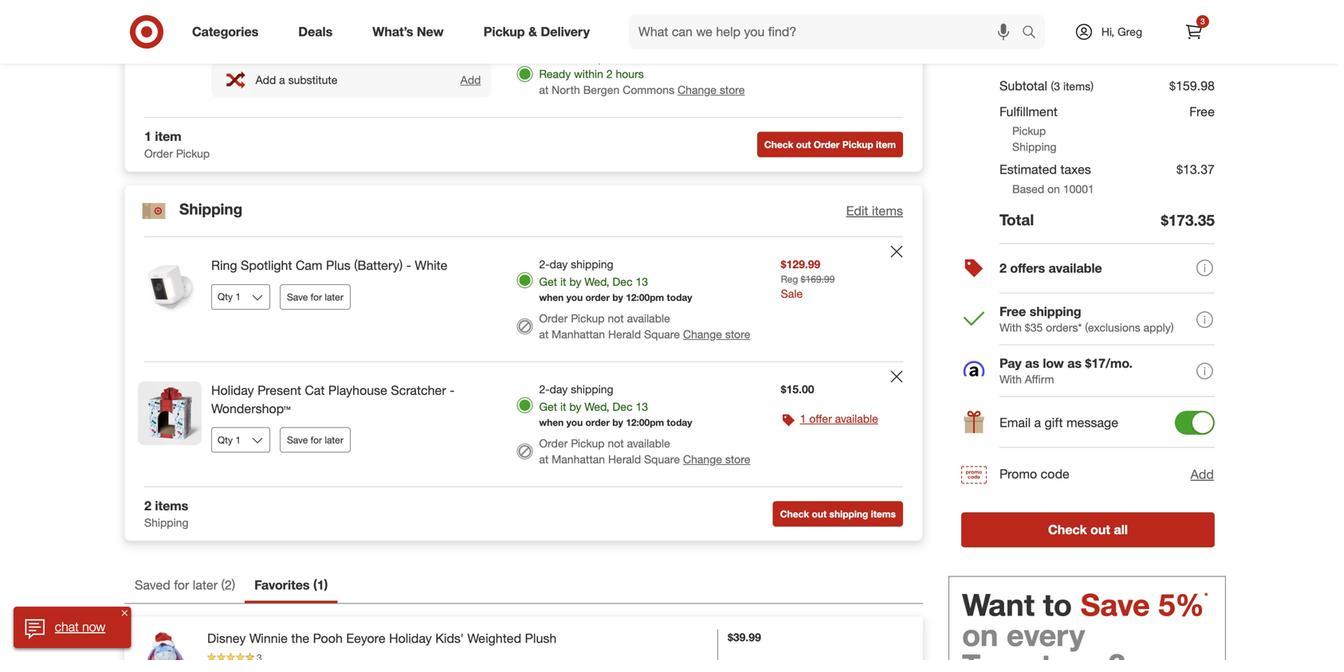 Task type: locate. For each thing, give the bounding box(es) containing it.
0 horizontal spatial -
[[406, 258, 411, 273]]

2 you from the top
[[566, 292, 583, 304]]

herald for holiday present cat playhouse scratcher - wondershop™
[[608, 453, 641, 467]]

holiday present cat playhouse scratcher - wondershop™ link
[[211, 382, 491, 418]]

a left gift
[[1034, 415, 1041, 431]]

free down $159.98
[[1190, 104, 1215, 119]]

$173.35 inside $173.35 total 3 items
[[1000, 30, 1045, 46]]

disney winnie the pooh eeyore holiday kids&#39; weighted plush image
[[134, 627, 198, 661]]

save
[[282, 31, 303, 43], [287, 291, 308, 303], [287, 435, 308, 446], [1081, 587, 1150, 624]]

2 vertical spatial store
[[725, 453, 750, 467]]

hours
[[616, 67, 644, 81]]

1 vertical spatial change store button
[[683, 327, 750, 343]]

$13.37
[[1177, 162, 1215, 177]]

item inside button
[[876, 139, 896, 151]]

1 vertical spatial store
[[725, 328, 750, 342]]

later
[[320, 31, 338, 43], [325, 291, 343, 303], [325, 435, 343, 446], [193, 578, 218, 594]]

0 vertical spatial 12:00pm
[[626, 31, 664, 43]]

2 wed, from the top
[[585, 275, 609, 289]]

at for holiday present cat playhouse scratcher - wondershop™
[[539, 453, 549, 467]]

1 at from the top
[[539, 83, 549, 97]]

2 vertical spatial check
[[1048, 523, 1087, 538]]

0 vertical spatial day
[[550, 257, 568, 271]]

1 dec from the top
[[613, 14, 633, 28]]

1 vertical spatial on
[[962, 617, 998, 654]]

1 vertical spatial 2-
[[539, 383, 550, 397]]

plush
[[525, 631, 557, 647]]

1 horizontal spatial -
[[450, 383, 455, 399]]

cart item ready to fulfill group
[[125, 0, 922, 117], [125, 238, 922, 362], [125, 363, 922, 487]]

2 at from the top
[[539, 328, 549, 342]]

at right not available radio
[[539, 328, 549, 342]]

1 horizontal spatial add button
[[1190, 465, 1215, 485]]

save for later up substitute
[[282, 31, 338, 43]]

1 horizontal spatial (
[[313, 578, 317, 594]]

free up $35
[[1000, 304, 1026, 320]]

free inside free shipping with $35 orders* (exclusions apply)
[[1000, 304, 1026, 320]]

winnie
[[249, 631, 288, 647]]

based
[[1012, 182, 1044, 196]]

you for holiday present cat playhouse scratcher - wondershop™
[[566, 417, 583, 429]]

holiday up wondershop™
[[211, 383, 254, 399]]

0 vertical spatial wed,
[[585, 14, 609, 28]]

3 dec from the top
[[613, 400, 633, 414]]

with left $35
[[1000, 321, 1022, 335]]

it inside get it by wed, dec 13 when you order by 12:00pm today
[[560, 14, 566, 28]]

1 with from the top
[[1000, 321, 1022, 335]]

for up substitute
[[305, 31, 317, 43]]

the
[[291, 631, 309, 647]]

1 2-day shipping get it by wed, dec 13 when you order by 12:00pm today from the top
[[539, 257, 692, 304]]

0 vertical spatial 2-
[[539, 257, 550, 271]]

it for holiday present cat playhouse scratcher - wondershop™
[[560, 400, 566, 414]]

1 vertical spatial cart item ready to fulfill group
[[125, 238, 922, 362]]

not for holiday present cat playhouse scratcher - wondershop™
[[608, 437, 624, 451]]

manhattan right not available radio
[[552, 328, 605, 342]]

None radio
[[517, 12, 533, 28], [517, 398, 533, 414], [517, 12, 533, 28], [517, 398, 533, 414]]

for for save for later button associated with cam
[[311, 291, 322, 303]]

0 horizontal spatial (
[[221, 578, 225, 594]]

1 horizontal spatial )
[[324, 578, 328, 594]]

get it by wed, dec 13 when you order by 12:00pm today
[[539, 14, 692, 43]]

$39.99
[[728, 631, 761, 645]]

1 vertical spatial at
[[539, 328, 549, 342]]

when for holiday present cat playhouse scratcher - wondershop™
[[539, 417, 564, 429]]

2-day shipping get it by wed, dec 13 when you order by 12:00pm today for holiday present cat playhouse scratcher - wondershop™
[[539, 383, 692, 429]]

$173.35 total 3 items
[[1000, 30, 1076, 61]]

edit
[[846, 203, 868, 219]]

chat
[[55, 620, 79, 635]]

1 horizontal spatial out
[[812, 508, 827, 520]]

a left substitute
[[279, 73, 285, 87]]

apply)
[[1144, 321, 1174, 335]]

check out order pickup item button
[[757, 132, 903, 157]]

0 vertical spatial change store button
[[678, 82, 745, 98]]

1 vertical spatial today
[[667, 292, 692, 304]]

as right low
[[1068, 356, 1082, 372]]

store for ring spotlight cam plus (battery) - white
[[725, 328, 750, 342]]

holiday inside holiday present cat playhouse scratcher - wondershop™
[[211, 383, 254, 399]]

1 inside button
[[800, 412, 806, 426]]

check out all button
[[961, 513, 1215, 548]]

2 as from the left
[[1068, 356, 1082, 372]]

2 it from the top
[[560, 275, 566, 289]]

( up disney
[[221, 578, 225, 594]]

order
[[539, 51, 568, 65], [814, 139, 840, 151], [144, 147, 173, 161], [539, 312, 568, 326], [539, 437, 568, 451]]

pickup
[[484, 24, 525, 40], [571, 51, 605, 65], [1012, 124, 1046, 138], [842, 139, 873, 151], [176, 147, 210, 161], [571, 312, 605, 326], [571, 437, 605, 451]]

0 horizontal spatial 1
[[144, 129, 151, 144]]

2 vertical spatial get
[[539, 400, 557, 414]]

total
[[1000, 211, 1034, 229]]

12:00pm
[[626, 31, 664, 43], [626, 292, 664, 304], [626, 417, 664, 429]]

1 when from the top
[[539, 31, 564, 43]]

for for save for later button to the top
[[305, 31, 317, 43]]

0 horizontal spatial out
[[796, 139, 811, 151]]

1 vertical spatial wed,
[[585, 275, 609, 289]]

as
[[1025, 356, 1039, 372], [1068, 356, 1082, 372]]

order for ring spotlight cam plus (battery) - white
[[586, 292, 610, 304]]

2 horizontal spatial out
[[1091, 523, 1110, 538]]

saved for later ( 2 )
[[135, 578, 235, 594]]

items inside dropdown button
[[872, 203, 903, 219]]

0 vertical spatial 3
[[1201, 16, 1205, 26]]

get
[[539, 14, 557, 28], [539, 275, 557, 289], [539, 400, 557, 414]]

at inside order pickup ready within 2 hours at north bergen commons change store
[[539, 83, 549, 97]]

0 vertical spatial check
[[764, 139, 794, 151]]

0 vertical spatial a
[[279, 73, 285, 87]]

not
[[608, 312, 624, 326], [608, 437, 624, 451]]

save for later button up substitute
[[275, 24, 345, 49]]

order pickup ready within 2 hours at north bergen commons change store
[[539, 51, 745, 97]]

2-day shipping get it by wed, dec 13 when you order by 12:00pm today for ring spotlight cam plus (battery) - white
[[539, 257, 692, 304]]

1 manhattan from the top
[[552, 328, 605, 342]]

) left favorites
[[232, 578, 235, 594]]

on down estimated taxes
[[1048, 182, 1060, 196]]

- for scratcher
[[450, 383, 455, 399]]

0 vertical spatial cart item ready to fulfill group
[[125, 0, 922, 117]]

0 vertical spatial 13
[[636, 14, 648, 28]]

0 vertical spatial it
[[560, 14, 566, 28]]

2 vertical spatial when
[[539, 417, 564, 429]]

free for free shipping with $35 orders* (exclusions apply)
[[1000, 304, 1026, 320]]

later down plus
[[325, 291, 343, 303]]

1 vertical spatial check
[[780, 508, 809, 520]]

0 vertical spatial -
[[406, 258, 411, 273]]

2 today from the top
[[667, 292, 692, 304]]

1 inside '1 item order pickup'
[[144, 129, 151, 144]]

1 vertical spatial with
[[1000, 373, 1022, 387]]

2 dec from the top
[[613, 275, 633, 289]]

0 vertical spatial shipping
[[1012, 140, 1057, 154]]

2 vertical spatial wed,
[[585, 400, 609, 414]]

$129.99
[[781, 257, 821, 271]]

1 vertical spatial square
[[644, 453, 680, 467]]

1 for offer
[[800, 412, 806, 426]]

1 order pickup not available at manhattan herald square change store from the top
[[539, 312, 750, 342]]

- left white
[[406, 258, 411, 273]]

shipping up saved
[[144, 516, 189, 530]]

- right scratcher
[[450, 383, 455, 399]]

manhattan right not available option
[[552, 453, 605, 467]]

square
[[644, 328, 680, 342], [644, 453, 680, 467]]

to
[[1043, 587, 1072, 624]]

1 today from the top
[[667, 31, 692, 43]]

)
[[232, 578, 235, 594], [324, 578, 328, 594]]

2 vertical spatial at
[[539, 453, 549, 467]]

a
[[279, 73, 285, 87], [1034, 415, 1041, 431]]

today inside get it by wed, dec 13 when you order by 12:00pm today
[[667, 31, 692, 43]]

shipping
[[1012, 140, 1057, 154], [179, 200, 243, 218], [144, 516, 189, 530]]

want to save 5% *
[[962, 587, 1208, 624]]

2 with from the top
[[1000, 373, 1022, 387]]

13 for holiday present cat playhouse scratcher - wondershop™
[[636, 400, 648, 414]]

1 horizontal spatial free
[[1190, 104, 1215, 119]]

chat now
[[55, 620, 105, 635]]

1 vertical spatial a
[[1034, 415, 1041, 431]]

12:00pm for holiday present cat playhouse scratcher - wondershop™
[[626, 417, 664, 429]]

add
[[256, 73, 276, 87], [460, 73, 481, 87], [1191, 467, 1214, 482]]

$173.35 for $173.35 total 3 items
[[1000, 30, 1045, 46]]

1 square from the top
[[644, 328, 680, 342]]

not available radio
[[517, 319, 533, 335]]

3 at from the top
[[539, 453, 549, 467]]

2 horizontal spatial 1
[[800, 412, 806, 426]]

3 today from the top
[[667, 417, 692, 429]]

3 13 from the top
[[636, 400, 648, 414]]

2 vertical spatial it
[[560, 400, 566, 414]]

pay as low as $17/mo. with affirm
[[1000, 356, 1133, 387]]

disney winnie the pooh eeyore holiday kids' weighted plush
[[207, 631, 557, 647]]

check out shipping items button
[[773, 502, 903, 527]]

1 vertical spatial dec
[[613, 275, 633, 289]]

out for all
[[1091, 523, 1110, 538]]

shipping up ring
[[179, 200, 243, 218]]

1 horizontal spatial 3
[[1201, 16, 1205, 26]]

change store button for ring spotlight cam plus (battery) - white
[[683, 327, 750, 343]]

out for order
[[796, 139, 811, 151]]

1 it from the top
[[560, 14, 566, 28]]

1 vertical spatial it
[[560, 275, 566, 289]]

on
[[1048, 182, 1060, 196], [962, 617, 998, 654]]

0 vertical spatial save for later
[[282, 31, 338, 43]]

0 vertical spatial herald
[[608, 328, 641, 342]]

for down the 'cam'
[[311, 291, 322, 303]]

2 vertical spatial cart item ready to fulfill group
[[125, 363, 922, 487]]

within
[[574, 67, 603, 81]]

deals link
[[285, 14, 353, 49]]

1 vertical spatial save for later button
[[280, 284, 351, 310]]

2-day shipping get it by wed, dec 13 when you order by 12:00pm today
[[539, 257, 692, 304], [539, 383, 692, 429]]

13 for ring spotlight cam plus (battery) - white
[[636, 275, 648, 289]]

2 vertical spatial save for later button
[[280, 428, 351, 453]]

it for ring spotlight cam plus (battery) - white
[[560, 275, 566, 289]]

cart item ready to fulfill group containing ring spotlight cam plus (battery) - white
[[125, 238, 922, 362]]

0 vertical spatial when
[[539, 31, 564, 43]]

favorites ( 1 )
[[254, 578, 328, 594]]

1 get from the top
[[539, 14, 557, 28]]

change store button
[[678, 82, 745, 98], [683, 327, 750, 343], [683, 452, 750, 468]]

1 order from the top
[[586, 31, 610, 43]]

2 vertical spatial 12:00pm
[[626, 417, 664, 429]]

pickup inside '1 item order pickup'
[[176, 147, 210, 161]]

1 vertical spatial manhattan
[[552, 453, 605, 467]]

3 inside $173.35 total 3 items
[[1000, 47, 1006, 61]]

2 vertical spatial save for later
[[287, 435, 343, 446]]

0 vertical spatial not
[[608, 312, 624, 326]]

1 horizontal spatial as
[[1068, 356, 1082, 372]]

3 order from the top
[[586, 417, 610, 429]]

0 horizontal spatial on
[[962, 617, 998, 654]]

scratcher
[[391, 383, 446, 399]]

for for cat save for later button
[[311, 435, 322, 446]]

shipping up estimated
[[1012, 140, 1057, 154]]

0 vertical spatial you
[[566, 31, 583, 43]]

1 ) from the left
[[232, 578, 235, 594]]

get for ring spotlight cam plus (battery) - white
[[539, 275, 557, 289]]

holiday left kids'
[[389, 631, 432, 647]]

free
[[1190, 104, 1215, 119], [1000, 304, 1026, 320]]

add button
[[460, 72, 482, 88], [1190, 465, 1215, 485]]

1 for item
[[144, 129, 151, 144]]

items inside 2 items shipping
[[155, 499, 188, 514]]

with inside free shipping with $35 orders* (exclusions apply)
[[1000, 321, 1022, 335]]

all
[[1114, 523, 1128, 538]]

1 wed, from the top
[[585, 14, 609, 28]]

3 get from the top
[[539, 400, 557, 414]]

2 vertical spatial 13
[[636, 400, 648, 414]]

2 vertical spatial dec
[[613, 400, 633, 414]]

) right favorites
[[324, 578, 328, 594]]

when
[[539, 31, 564, 43], [539, 292, 564, 304], [539, 417, 564, 429]]

order
[[586, 31, 610, 43], [586, 292, 610, 304], [586, 417, 610, 429]]

for
[[305, 31, 317, 43], [311, 291, 322, 303], [311, 435, 322, 446], [174, 578, 189, 594]]

3 it from the top
[[560, 400, 566, 414]]

0 horizontal spatial as
[[1025, 356, 1039, 372]]

0 horizontal spatial free
[[1000, 304, 1026, 320]]

on left every at bottom right
[[962, 617, 998, 654]]

1 ( from the left
[[221, 578, 225, 594]]

1 12:00pm from the top
[[626, 31, 664, 43]]

dec for holiday present cat playhouse scratcher - wondershop™
[[613, 400, 633, 414]]

1 vertical spatial you
[[566, 292, 583, 304]]

save for later down the 'cam'
[[287, 291, 343, 303]]

0 vertical spatial 1
[[144, 129, 151, 144]]

affirm image
[[961, 359, 987, 385], [963, 362, 985, 377]]

save for later button for cat
[[280, 428, 351, 453]]

2 12:00pm from the top
[[626, 292, 664, 304]]

store for holiday present cat playhouse scratcher - wondershop™
[[725, 453, 750, 467]]

2 day from the top
[[550, 383, 568, 397]]

for down holiday present cat playhouse scratcher - wondershop™
[[311, 435, 322, 446]]

3 when from the top
[[539, 417, 564, 429]]

0 vertical spatial free
[[1190, 104, 1215, 119]]

as up affirm
[[1025, 356, 1039, 372]]

2 2-day shipping get it by wed, dec 13 when you order by 12:00pm today from the top
[[539, 383, 692, 429]]

2- for ring spotlight cam plus (battery) - white
[[539, 257, 550, 271]]

with down pay at the bottom
[[1000, 373, 1022, 387]]

- inside the ring spotlight cam plus (battery) - white link
[[406, 258, 411, 273]]

1 not from the top
[[608, 312, 624, 326]]

1 vertical spatial -
[[450, 383, 455, 399]]

0 vertical spatial holiday
[[211, 383, 254, 399]]

1 2- from the top
[[539, 257, 550, 271]]

wed, inside get it by wed, dec 13 when you order by 12:00pm today
[[585, 14, 609, 28]]

manhattan for holiday present cat playhouse scratcher - wondershop™
[[552, 453, 605, 467]]

shipping
[[571, 257, 613, 271], [1030, 304, 1081, 320], [571, 383, 613, 397], [829, 508, 868, 520]]

save up add a substitute
[[282, 31, 303, 43]]

at right not available option
[[539, 453, 549, 467]]

2 manhattan from the top
[[552, 453, 605, 467]]

at
[[539, 83, 549, 97], [539, 328, 549, 342], [539, 453, 549, 467]]

1 day from the top
[[550, 257, 568, 271]]

holiday present cat playhouse scratcher - wondershop&#8482; image
[[138, 382, 202, 446]]

2 not from the top
[[608, 437, 624, 451]]

None radio
[[517, 273, 533, 289]]

0 horizontal spatial holiday
[[211, 383, 254, 399]]

1 horizontal spatial a
[[1034, 415, 1041, 431]]

0 vertical spatial manhattan
[[552, 328, 605, 342]]

1 offer available
[[800, 412, 878, 426]]

2 vertical spatial order
[[586, 417, 610, 429]]

a for email
[[1034, 415, 1041, 431]]

ring spotlight cam plus (battery) - white link
[[211, 257, 491, 275]]

with
[[1000, 321, 1022, 335], [1000, 373, 1022, 387]]

day for ring spotlight cam plus (battery) - white
[[550, 257, 568, 271]]

3 up $159.98
[[1201, 16, 1205, 26]]

2 square from the top
[[644, 453, 680, 467]]

save down cat
[[287, 435, 308, 446]]

0 horizontal spatial $173.35
[[1000, 30, 1045, 46]]

0 horizontal spatial item
[[155, 129, 181, 144]]

at down ready
[[539, 83, 549, 97]]

0 vertical spatial dec
[[613, 14, 633, 28]]

holiday
[[211, 383, 254, 399], [389, 631, 432, 647]]

2 horizontal spatial add
[[1191, 467, 1214, 482]]

store inside order pickup ready within 2 hours at north bergen commons change store
[[720, 83, 745, 97]]

1 cart item ready to fulfill group from the top
[[125, 0, 922, 117]]

0 horizontal spatial 3
[[1000, 47, 1006, 61]]

1 vertical spatial out
[[812, 508, 827, 520]]

2 when from the top
[[539, 292, 564, 304]]

save down the 'cam'
[[287, 291, 308, 303]]

1 you from the top
[[566, 31, 583, 43]]

present
[[258, 383, 301, 399]]

you for ring spotlight cam plus (battery) - white
[[566, 292, 583, 304]]

save for later button for cam
[[280, 284, 351, 310]]

save right to
[[1081, 587, 1150, 624]]

what's
[[372, 24, 413, 40]]

3 wed, from the top
[[585, 400, 609, 414]]

white
[[415, 258, 448, 273]]

1 vertical spatial $173.35
[[1161, 211, 1215, 230]]

$173.35 left total
[[1000, 30, 1045, 46]]

subtotal
[[1000, 78, 1048, 94]]

not available radio
[[517, 444, 533, 460]]

out for shipping
[[812, 508, 827, 520]]

0 vertical spatial square
[[644, 328, 680, 342]]

0 vertical spatial 2-day shipping get it by wed, dec 13 when you order by 12:00pm today
[[539, 257, 692, 304]]

2 2- from the top
[[539, 383, 550, 397]]

2 order from the top
[[586, 292, 610, 304]]

1 vertical spatial herald
[[608, 453, 641, 467]]

order inside order pickup ready within 2 hours at north bergen commons change store
[[539, 51, 568, 65]]

save for later down holiday present cat playhouse scratcher - wondershop™
[[287, 435, 343, 446]]

2 cart item ready to fulfill group from the top
[[125, 238, 922, 362]]

fulfillment
[[1000, 104, 1058, 119]]

0 vertical spatial add button
[[460, 72, 482, 88]]

3 left search button at the top right of page
[[1000, 47, 1006, 61]]

1 vertical spatial 1
[[800, 412, 806, 426]]

2 herald from the top
[[608, 453, 641, 467]]

2 vertical spatial you
[[566, 417, 583, 429]]

2 vertical spatial change store button
[[683, 452, 750, 468]]

1 13 from the top
[[636, 14, 648, 28]]

2- for holiday present cat playhouse scratcher - wondershop™
[[539, 383, 550, 397]]

search button
[[1015, 14, 1053, 53]]

2 get from the top
[[539, 275, 557, 289]]

2 order pickup not available at manhattan herald square change store from the top
[[539, 437, 750, 467]]

1 vertical spatial get
[[539, 275, 557, 289]]

0 vertical spatial store
[[720, 83, 745, 97]]

3 12:00pm from the top
[[626, 417, 664, 429]]

save for later button down holiday present cat playhouse scratcher - wondershop™
[[280, 428, 351, 453]]

1 herald from the top
[[608, 328, 641, 342]]

1 vertical spatial change
[[683, 328, 722, 342]]

2 13 from the top
[[636, 275, 648, 289]]

3 cart item ready to fulfill group from the top
[[125, 363, 922, 487]]

3 you from the top
[[566, 417, 583, 429]]

pooh
[[313, 631, 343, 647]]

✕
[[122, 609, 128, 619]]

1 vertical spatial holiday
[[389, 631, 432, 647]]

1 vertical spatial 3
[[1000, 47, 1006, 61]]

$173.35 down $13.37
[[1161, 211, 1215, 230]]

when inside get it by wed, dec 13 when you order by 12:00pm today
[[539, 31, 564, 43]]

when for ring spotlight cam plus (battery) - white
[[539, 292, 564, 304]]

12:00pm for ring spotlight cam plus (battery) - white
[[626, 292, 664, 304]]

disney winnie the pooh eeyore holiday kids' weighted plush link
[[207, 630, 557, 648]]

- inside holiday present cat playhouse scratcher - wondershop™
[[450, 383, 455, 399]]

day
[[550, 257, 568, 271], [550, 383, 568, 397]]

0 horizontal spatial )
[[232, 578, 235, 594]]

dec
[[613, 14, 633, 28], [613, 275, 633, 289], [613, 400, 633, 414]]

check for check out shipping items
[[780, 508, 809, 520]]

at for ring spotlight cam plus (battery) - white
[[539, 328, 549, 342]]

save for later button down the 'cam'
[[280, 284, 351, 310]]

check
[[764, 139, 794, 151], [780, 508, 809, 520], [1048, 523, 1087, 538]]

( right favorites
[[313, 578, 317, 594]]

1 vertical spatial 2-day shipping get it by wed, dec 13 when you order by 12:00pm today
[[539, 383, 692, 429]]

0 vertical spatial at
[[539, 83, 549, 97]]



Task type: vqa. For each thing, say whether or not it's contained in the screenshot.
perks
no



Task type: describe. For each thing, give the bounding box(es) containing it.
edit items button
[[846, 202, 903, 220]]

0 horizontal spatial add
[[256, 73, 276, 87]]

cart item ready to fulfill group containing get it by wed, dec 13
[[125, 0, 922, 117]]

order inside get it by wed, dec 13 when you order by 12:00pm today
[[586, 31, 610, 43]]

monopoly game: target edition image
[[138, 0, 202, 60]]

dec for ring spotlight cam plus (battery) - white
[[613, 275, 633, 289]]

wed, for holiday present cat playhouse scratcher - wondershop™
[[585, 400, 609, 414]]

pickup inside order pickup ready within 2 hours at north bergen commons change store
[[571, 51, 605, 65]]

message
[[1067, 415, 1118, 431]]

based on 10001
[[1012, 182, 1094, 196]]

12:00pm inside get it by wed, dec 13 when you order by 12:00pm today
[[626, 31, 664, 43]]

orders*
[[1046, 321, 1082, 335]]

want
[[962, 587, 1035, 624]]

north
[[552, 83, 580, 97]]

holiday inside list item
[[389, 631, 432, 647]]

items inside $173.35 total 3 items
[[1009, 47, 1036, 61]]

favorites
[[254, 578, 310, 594]]

total
[[1048, 30, 1076, 46]]

email a gift message
[[1000, 415, 1118, 431]]

(battery)
[[354, 258, 403, 273]]

estimated taxes
[[1000, 162, 1091, 177]]

1 as from the left
[[1025, 356, 1039, 372]]

pickup inside pickup shipping
[[1012, 124, 1046, 138]]

kids'
[[435, 631, 464, 647]]

search
[[1015, 26, 1053, 41]]

get for holiday present cat playhouse scratcher - wondershop™
[[539, 400, 557, 414]]

ring spotlight cam plus (battery) - white image
[[138, 257, 202, 320]]

$129.99 reg $169.99 sale
[[781, 257, 835, 301]]

delivery
[[541, 24, 590, 40]]

day for holiday present cat playhouse scratcher - wondershop™
[[550, 383, 568, 397]]

saved
[[135, 578, 170, 594]]

pickup inside button
[[842, 139, 873, 151]]

pickup & delivery
[[484, 24, 590, 40]]

change for ring spotlight cam plus (battery) - white
[[683, 328, 722, 342]]

2 items shipping
[[144, 499, 189, 530]]

1 vertical spatial add button
[[1190, 465, 1215, 485]]

2 ) from the left
[[324, 578, 328, 594]]

categories
[[192, 24, 258, 40]]

item inside '1 item order pickup'
[[155, 129, 181, 144]]

order for holiday present cat playhouse scratcher - wondershop™
[[586, 417, 610, 429]]

0 horizontal spatial add button
[[460, 72, 482, 88]]

change inside order pickup ready within 2 hours at north bergen commons change store
[[678, 83, 717, 97]]

code
[[1041, 467, 1070, 482]]

substitute
[[288, 73, 338, 87]]

2 vertical spatial shipping
[[144, 516, 189, 530]]

2 inside order pickup ready within 2 hours at north bergen commons change store
[[606, 67, 613, 81]]

categories link
[[179, 14, 278, 49]]

items)
[[1063, 79, 1094, 93]]

$17/mo.
[[1085, 356, 1133, 372]]

shipping inside button
[[829, 508, 868, 520]]

chat now button
[[13, 607, 131, 649]]

a for add
[[279, 73, 285, 87]]

1 vertical spatial shipping
[[179, 200, 243, 218]]

offers
[[1010, 261, 1045, 276]]

change store button for holiday present cat playhouse scratcher - wondershop™
[[683, 452, 750, 468]]

check for check out order pickup item
[[764, 139, 794, 151]]

0 vertical spatial save for later button
[[275, 24, 345, 49]]

promo
[[1000, 467, 1037, 482]]

1 offer available button
[[800, 411, 878, 427]]

weighted
[[467, 631, 521, 647]]

today for ring spotlight cam plus (battery) - white
[[667, 292, 692, 304]]

2 offers available button
[[961, 244, 1215, 295]]

not for ring spotlight cam plus (battery) - white
[[608, 312, 624, 326]]

- for (battery)
[[406, 258, 411, 273]]

save for later for cam
[[287, 291, 343, 303]]

promo code
[[1000, 467, 1070, 482]]

disney
[[207, 631, 246, 647]]

What can we help you find? suggestions appear below search field
[[629, 14, 1026, 49]]

what's new link
[[359, 14, 464, 49]]

1 item order pickup
[[144, 129, 210, 161]]

affirm
[[1025, 373, 1054, 387]]

Store pickup radio
[[517, 66, 533, 82]]

2 offers available
[[1000, 261, 1102, 276]]

later up substitute
[[320, 31, 338, 43]]

free shipping with $35 orders* (exclusions apply)
[[1000, 304, 1174, 335]]

square for holiday present cat playhouse scratcher - wondershop™
[[644, 453, 680, 467]]

ring
[[211, 258, 237, 273]]

order inside button
[[814, 139, 840, 151]]

low
[[1043, 356, 1064, 372]]

*
[[1204, 591, 1208, 603]]

pay
[[1000, 356, 1022, 372]]

wondershop™
[[211, 401, 291, 417]]

estimated
[[1000, 162, 1057, 177]]

on every
[[962, 617, 1085, 654]]

every
[[1007, 617, 1085, 654]]

$169.99
[[801, 273, 835, 285]]

hi, greg
[[1102, 25, 1142, 39]]

&
[[529, 24, 537, 40]]

order pickup not available at manhattan herald square change store for holiday present cat playhouse scratcher - wondershop™
[[539, 437, 750, 467]]

check out order pickup item
[[764, 139, 896, 151]]

0 vertical spatial on
[[1048, 182, 1060, 196]]

square for ring spotlight cam plus (battery) - white
[[644, 328, 680, 342]]

gift
[[1045, 415, 1063, 431]]

dec inside get it by wed, dec 13 when you order by 12:00pm today
[[613, 14, 633, 28]]

hi,
[[1102, 25, 1115, 39]]

1 horizontal spatial 1
[[317, 578, 324, 594]]

order pickup not available at manhattan herald square change store for ring spotlight cam plus (battery) - white
[[539, 312, 750, 342]]

pickup & delivery link
[[470, 14, 610, 49]]

wed, for ring spotlight cam plus (battery) - white
[[585, 275, 609, 289]]

cat
[[305, 383, 325, 399]]

change for holiday present cat playhouse scratcher - wondershop™
[[683, 453, 722, 467]]

13 inside get it by wed, dec 13 when you order by 12:00pm today
[[636, 14, 648, 28]]

$35
[[1025, 321, 1043, 335]]

disney winnie the pooh eeyore holiday kids' weighted plush list item
[[124, 617, 923, 661]]

taxes
[[1061, 162, 1091, 177]]

you inside get it by wed, dec 13 when you order by 12:00pm today
[[566, 31, 583, 43]]

new
[[417, 24, 444, 40]]

2 ( from the left
[[313, 578, 317, 594]]

offer
[[809, 412, 832, 426]]

reg
[[781, 273, 798, 285]]

order inside '1 item order pickup'
[[144, 147, 173, 161]]

save for later for cat
[[287, 435, 343, 446]]

check for check out all
[[1048, 523, 1087, 538]]

cam
[[296, 258, 322, 273]]

today for holiday present cat playhouse scratcher - wondershop™
[[667, 417, 692, 429]]

chat now dialog
[[13, 607, 131, 649]]

10001
[[1063, 182, 1094, 196]]

2 inside 2 items shipping
[[144, 499, 151, 514]]

3 link
[[1177, 14, 1212, 49]]

1 horizontal spatial add
[[460, 73, 481, 87]]

deals
[[298, 24, 333, 40]]

free for free
[[1190, 104, 1215, 119]]

pickup shipping
[[1012, 124, 1057, 154]]

bergen
[[583, 83, 620, 97]]

commons
[[623, 83, 674, 97]]

manhattan for ring spotlight cam plus (battery) - white
[[552, 328, 605, 342]]

plus
[[326, 258, 351, 273]]

herald for ring spotlight cam plus (battery) - white
[[608, 328, 641, 342]]

for right saved
[[174, 578, 189, 594]]

5%
[[1159, 587, 1204, 624]]

items inside button
[[871, 508, 896, 520]]

add a substitute
[[256, 73, 338, 87]]

check out shipping items
[[780, 508, 896, 520]]

later right saved
[[193, 578, 218, 594]]

shipping inside free shipping with $35 orders* (exclusions apply)
[[1030, 304, 1081, 320]]

✕ button
[[118, 607, 131, 620]]

get inside get it by wed, dec 13 when you order by 12:00pm today
[[539, 14, 557, 28]]

3 inside "3" link
[[1201, 16, 1205, 26]]

with inside pay as low as $17/mo. with affirm
[[1000, 373, 1022, 387]]

later down holiday present cat playhouse scratcher - wondershop™
[[325, 435, 343, 446]]

$173.35 for $173.35
[[1161, 211, 1215, 230]]

$15.00
[[781, 383, 814, 397]]

what's new
[[372, 24, 444, 40]]

cart item ready to fulfill group containing holiday present cat playhouse scratcher - wondershop™
[[125, 363, 922, 487]]

sale
[[781, 287, 803, 301]]

2 inside button
[[1000, 261, 1007, 276]]

$159.98
[[1170, 78, 1215, 94]]



